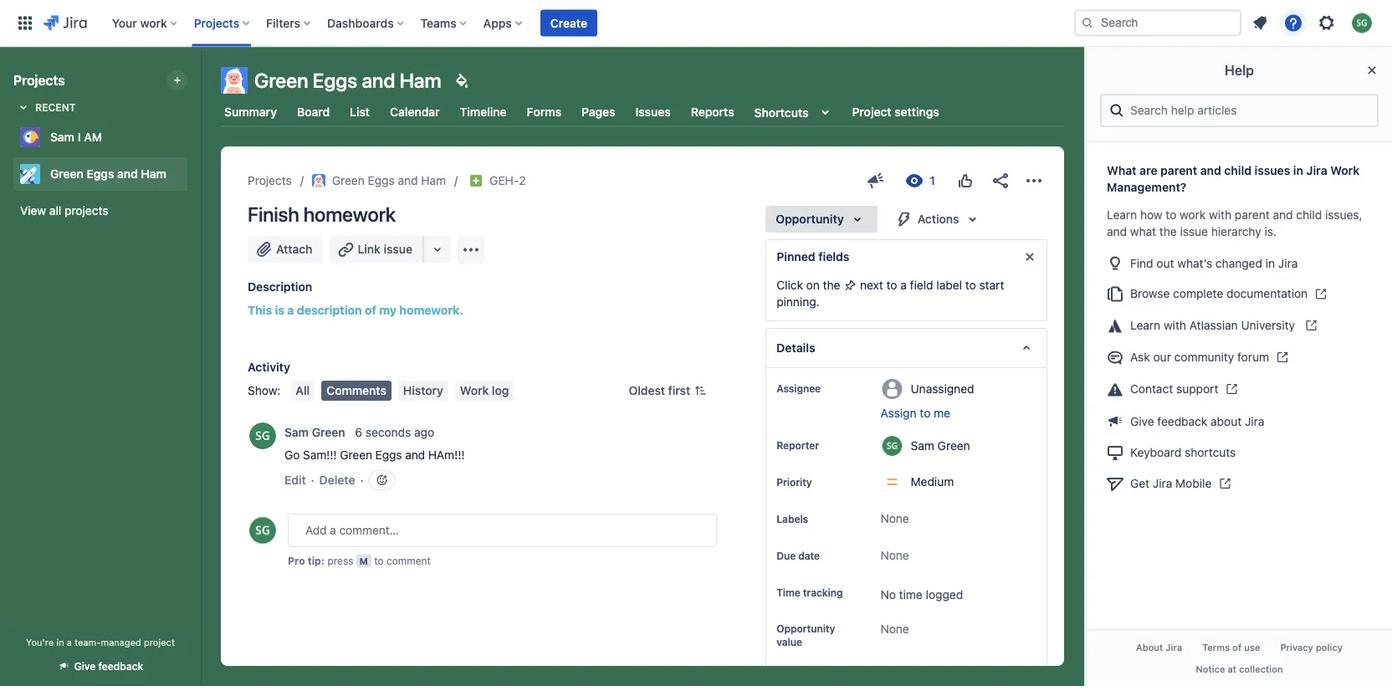 Task type: vqa. For each thing, say whether or not it's contained in the screenshot.
'Link' icon
no



Task type: locate. For each thing, give the bounding box(es) containing it.
green right green eggs and ham image
[[332, 174, 365, 187]]

of left use
[[1233, 642, 1242, 653]]

1 add to starred image from the top
[[182, 127, 202, 147]]

sam left i in the top of the page
[[50, 130, 75, 144]]

1 horizontal spatial work
[[1331, 164, 1360, 177]]

opportunity value pin to top. only you can see pinned fields. image
[[793, 649, 807, 662]]

to inside the assign to me button
[[920, 406, 931, 420]]

0 vertical spatial give
[[1130, 414, 1154, 428]]

create project image
[[171, 74, 184, 87]]

hierarchy
[[1211, 225, 1261, 238]]

work up issues,
[[1331, 164, 1360, 177]]

1 vertical spatial the
[[823, 278, 840, 292]]

green eggs and ham link down the "sam i am" link
[[13, 157, 181, 191]]

and up the list
[[362, 69, 395, 92]]

child left the issues
[[1224, 164, 1252, 177]]

green eggs and ham for the right green eggs and ham link
[[332, 174, 446, 187]]

help image
[[1283, 13, 1304, 33]]

green eggs and ham up homework
[[332, 174, 446, 187]]

0 vertical spatial child
[[1224, 164, 1252, 177]]

1 vertical spatial feedback
[[98, 661, 143, 672]]

press
[[327, 555, 353, 566]]

projects for the projects link
[[248, 174, 292, 187]]

close image
[[1362, 60, 1382, 80]]

2 add to starred image from the top
[[182, 164, 202, 184]]

history
[[403, 384, 443, 397]]

due
[[777, 550, 796, 561]]

parent right "are"
[[1161, 164, 1197, 177]]

2 vertical spatial projects
[[248, 174, 292, 187]]

give inside button
[[74, 661, 96, 672]]

none for labels
[[881, 512, 909, 525]]

0 vertical spatial the
[[1160, 225, 1177, 238]]

documentation
[[1227, 287, 1308, 300]]

ham
[[400, 69, 441, 92], [141, 167, 166, 181], [421, 174, 446, 187]]

add app image
[[461, 240, 481, 260]]

set background color image
[[451, 70, 472, 90]]

opportunity up pinned fields
[[776, 212, 844, 226]]

1 vertical spatial add to starred image
[[182, 164, 202, 184]]

in right you're
[[56, 637, 64, 648]]

edit
[[284, 473, 306, 487]]

feedback
[[1157, 414, 1208, 428], [98, 661, 143, 672]]

0 vertical spatial parent
[[1161, 164, 1197, 177]]

banner
[[0, 0, 1392, 47]]

give down team-
[[74, 661, 96, 672]]

2 horizontal spatial sam
[[911, 438, 935, 452]]

1 vertical spatial none
[[881, 548, 909, 562]]

1 vertical spatial give
[[74, 661, 96, 672]]

none for opportunity value
[[881, 622, 909, 635]]

1 vertical spatial work
[[1180, 208, 1206, 222]]

1 vertical spatial learn
[[1130, 318, 1161, 332]]

labels pin to top. only you can see pinned fields. image
[[812, 512, 825, 525]]

2 horizontal spatial in
[[1293, 164, 1304, 177]]

delete
[[319, 473, 355, 487]]

and
[[362, 69, 395, 92], [1200, 164, 1221, 177], [117, 167, 138, 181], [398, 174, 418, 187], [1273, 208, 1293, 222], [1107, 225, 1127, 238], [405, 448, 425, 462]]

timeline
[[460, 105, 507, 119]]

primary element
[[10, 0, 1074, 46]]

2 none from the top
[[881, 548, 909, 562]]

logged
[[926, 588, 963, 602]]

0 vertical spatial none
[[881, 512, 909, 525]]

1 horizontal spatial with
[[1209, 208, 1232, 222]]

project settings link
[[849, 97, 943, 127]]

give
[[1130, 414, 1154, 428], [74, 661, 96, 672]]

geh-2 link
[[490, 171, 526, 191]]

reports link
[[688, 97, 738, 127]]

sam green up 'sam!!!'
[[284, 425, 345, 439]]

in
[[1293, 164, 1304, 177], [1266, 256, 1275, 270], [56, 637, 64, 648]]

to
[[1166, 208, 1177, 222], [887, 278, 897, 292], [965, 278, 976, 292], [920, 406, 931, 420], [374, 555, 384, 566]]

sam i am link
[[13, 120, 181, 154]]

university
[[1241, 318, 1295, 332]]

profile image of sam green image
[[249, 517, 276, 544]]

1 vertical spatial projects
[[13, 72, 65, 88]]

project
[[852, 105, 892, 119]]

green eggs and ham link up homework
[[312, 171, 446, 191]]

sam up the go
[[284, 425, 309, 439]]

menu bar
[[287, 381, 517, 401]]

1 horizontal spatial a
[[287, 303, 294, 317]]

eggs
[[313, 69, 357, 92], [87, 167, 114, 181], [368, 174, 395, 187], [375, 448, 402, 462]]

projects up collapse recent projects image at the top of the page
[[13, 72, 65, 88]]

1 horizontal spatial of
[[1233, 642, 1242, 653]]

0 vertical spatial work
[[1331, 164, 1360, 177]]

parent up hierarchy
[[1235, 208, 1270, 222]]

a left field
[[901, 278, 907, 292]]

eggs down the "sam i am" link
[[87, 167, 114, 181]]

issue right link
[[384, 242, 412, 256]]

1 vertical spatial opportunity
[[777, 623, 835, 635]]

work right how
[[1180, 208, 1206, 222]]

opportunity inside dropdown button
[[776, 212, 844, 226]]

in right the issues
[[1293, 164, 1304, 177]]

next
[[860, 278, 883, 292]]

sam!!!
[[303, 448, 337, 462]]

field
[[910, 278, 933, 292]]

issue
[[1180, 225, 1208, 238], [384, 242, 412, 256]]

2 vertical spatial in
[[56, 637, 64, 648]]

child left issues,
[[1296, 208, 1322, 222]]

to right how
[[1166, 208, 1177, 222]]

delete button
[[319, 472, 355, 489]]

0 vertical spatial feedback
[[1157, 414, 1208, 428]]

green down the assign to me button
[[938, 438, 970, 452]]

projects up sidebar navigation icon
[[194, 16, 239, 30]]

notice at collection
[[1196, 663, 1283, 674]]

eggs up homework
[[368, 174, 395, 187]]

edit button
[[284, 472, 306, 489]]

issues link
[[632, 97, 674, 127]]

1 horizontal spatial sam green
[[911, 438, 970, 452]]

0 vertical spatial issue
[[1180, 225, 1208, 238]]

0 vertical spatial with
[[1209, 208, 1232, 222]]

priority
[[777, 476, 812, 488]]

work inside what are parent and child issues in jira work management?
[[1331, 164, 1360, 177]]

work inside popup button
[[140, 16, 167, 30]]

2 horizontal spatial projects
[[248, 174, 292, 187]]

finish
[[248, 202, 299, 226]]

with inside learn with atlassian university link
[[1164, 318, 1186, 332]]

pinned fields
[[777, 250, 850, 264]]

0 horizontal spatial parent
[[1161, 164, 1197, 177]]

1 vertical spatial child
[[1296, 208, 1322, 222]]

learn for learn how to work with parent and child issues, and what the issue hierarchy is.
[[1107, 208, 1137, 222]]

due date pin to top. only you can see pinned fields. image
[[823, 549, 837, 562]]

1 horizontal spatial in
[[1266, 256, 1275, 270]]

1 vertical spatial in
[[1266, 256, 1275, 270]]

none for due date
[[881, 548, 909, 562]]

a for description
[[287, 303, 294, 317]]

the inside the learn how to work with parent and child issues, and what the issue hierarchy is.
[[1160, 225, 1177, 238]]

1 horizontal spatial work
[[1180, 208, 1206, 222]]

0 vertical spatial add to starred image
[[182, 127, 202, 147]]

a inside next to a field label to start pinning.
[[901, 278, 907, 292]]

ham left lead image
[[421, 174, 446, 187]]

log
[[492, 384, 509, 397]]

work
[[1331, 164, 1360, 177], [460, 384, 489, 397]]

0 vertical spatial projects
[[194, 16, 239, 30]]

with up our
[[1164, 318, 1186, 332]]

board link
[[294, 97, 333, 127]]

terms
[[1202, 642, 1230, 653]]

show:
[[248, 384, 281, 397]]

management?
[[1107, 180, 1187, 194]]

a for team-
[[67, 637, 72, 648]]

collapse recent projects image
[[13, 97, 33, 117]]

give down the contact
[[1130, 414, 1154, 428]]

fields
[[818, 250, 850, 264]]

0 horizontal spatial issue
[[384, 242, 412, 256]]

give feedback
[[74, 661, 143, 672]]

1 horizontal spatial the
[[1160, 225, 1177, 238]]

0 horizontal spatial work
[[140, 16, 167, 30]]

1 horizontal spatial parent
[[1235, 208, 1270, 222]]

appswitcher icon image
[[15, 13, 35, 33]]

1 vertical spatial with
[[1164, 318, 1186, 332]]

green up 'sam!!!'
[[312, 425, 345, 439]]

1 horizontal spatial issue
[[1180, 225, 1208, 238]]

1 vertical spatial parent
[[1235, 208, 1270, 222]]

learn down browse
[[1130, 318, 1161, 332]]

get jira mobile
[[1130, 476, 1212, 490]]

feedback inside button
[[98, 661, 143, 672]]

are
[[1140, 164, 1158, 177]]

the down how
[[1160, 225, 1177, 238]]

collection
[[1239, 663, 1283, 674]]

list
[[350, 105, 370, 119]]

1 horizontal spatial feedback
[[1157, 414, 1208, 428]]

in inside what are parent and child issues in jira work management?
[[1293, 164, 1304, 177]]

tab list
[[211, 97, 1074, 127]]

1 horizontal spatial child
[[1296, 208, 1322, 222]]

0 horizontal spatial with
[[1164, 318, 1186, 332]]

of left my
[[365, 303, 376, 317]]

finish homework
[[248, 202, 396, 226]]

and left what
[[1107, 225, 1127, 238]]

and up the learn how to work with parent and child issues, and what the issue hierarchy is. at right top
[[1200, 164, 1221, 177]]

notice
[[1196, 663, 1225, 674]]

privacy policy link
[[1270, 637, 1353, 658]]

1 vertical spatial a
[[287, 303, 294, 317]]

issue up what's
[[1180, 225, 1208, 238]]

a for field
[[901, 278, 907, 292]]

vote options: no one has voted for this issue yet. image
[[955, 171, 976, 191]]

3 none from the top
[[881, 622, 909, 635]]

0 horizontal spatial in
[[56, 637, 64, 648]]

with up hierarchy
[[1209, 208, 1232, 222]]

6
[[355, 425, 362, 439]]

a left team-
[[67, 637, 72, 648]]

a right is
[[287, 303, 294, 317]]

2 vertical spatial none
[[881, 622, 909, 635]]

green down 6 on the bottom of the page
[[340, 448, 372, 462]]

0 horizontal spatial work
[[460, 384, 489, 397]]

search image
[[1081, 16, 1094, 30]]

0 vertical spatial of
[[365, 303, 376, 317]]

1 horizontal spatial projects
[[194, 16, 239, 30]]

homework.
[[399, 303, 463, 317]]

none
[[881, 512, 909, 525], [881, 548, 909, 562], [881, 622, 909, 635]]

at
[[1228, 663, 1237, 674]]

projects link
[[248, 171, 292, 191]]

1 vertical spatial work
[[460, 384, 489, 397]]

0 vertical spatial opportunity
[[776, 212, 844, 226]]

0 vertical spatial a
[[901, 278, 907, 292]]

jira image
[[44, 13, 87, 33], [44, 13, 87, 33]]

and up view all projects link
[[117, 167, 138, 181]]

next to a field label to start pinning.
[[777, 278, 1004, 309]]

the right on
[[823, 278, 840, 292]]

actions image
[[1024, 171, 1044, 191]]

add to starred image down sidebar navigation icon
[[182, 127, 202, 147]]

view all projects
[[20, 204, 108, 218]]

tracking
[[803, 587, 843, 598]]

0 vertical spatial learn
[[1107, 208, 1137, 222]]

learn up what
[[1107, 208, 1137, 222]]

oldest first button
[[619, 381, 717, 401]]

add to starred image
[[182, 127, 202, 147], [182, 164, 202, 184]]

0 horizontal spatial child
[[1224, 164, 1252, 177]]

calendar
[[390, 105, 440, 119]]

opportunity up value
[[777, 623, 835, 635]]

go
[[284, 448, 300, 462]]

add to starred image left the projects link
[[182, 164, 202, 184]]

0 horizontal spatial give
[[74, 661, 96, 672]]

project settings
[[852, 105, 939, 119]]

1 vertical spatial of
[[1233, 642, 1242, 653]]

projects for projects popup button at the left top of the page
[[194, 16, 239, 30]]

actions button
[[884, 206, 993, 233]]

ham up calendar in the top left of the page
[[400, 69, 441, 92]]

work log button
[[455, 381, 514, 401]]

2 horizontal spatial a
[[901, 278, 907, 292]]

0 horizontal spatial green eggs and ham link
[[13, 157, 181, 191]]

time tracking
[[777, 587, 843, 598]]

0 horizontal spatial a
[[67, 637, 72, 648]]

projects up finish
[[248, 174, 292, 187]]

green up the view all projects
[[50, 167, 84, 181]]

feedback down "managed"
[[98, 661, 143, 672]]

keyboard shortcuts
[[1130, 445, 1236, 459]]

0 horizontal spatial projects
[[13, 72, 65, 88]]

feedback up keyboard shortcuts
[[1157, 414, 1208, 428]]

0 vertical spatial work
[[140, 16, 167, 30]]

work left log
[[460, 384, 489, 397]]

learn with atlassian university
[[1130, 318, 1298, 332]]

2 vertical spatial a
[[67, 637, 72, 648]]

0 horizontal spatial feedback
[[98, 661, 143, 672]]

in up documentation
[[1266, 256, 1275, 270]]

projects inside projects popup button
[[194, 16, 239, 30]]

feedback for give feedback
[[98, 661, 143, 672]]

0 vertical spatial in
[[1293, 164, 1304, 177]]

comments
[[326, 384, 386, 397]]

projects button
[[189, 10, 256, 36]]

1 none from the top
[[881, 512, 909, 525]]

find out what's changed in jira link
[[1100, 247, 1379, 278]]

sam down 'assign to me'
[[911, 438, 935, 452]]

work right your
[[140, 16, 167, 30]]

issue inside "button"
[[384, 242, 412, 256]]

1 vertical spatial issue
[[384, 242, 412, 256]]

green eggs and ham up view all projects link
[[50, 167, 166, 181]]

work inside work log button
[[460, 384, 489, 397]]

teams button
[[416, 10, 473, 36]]

green eggs and ham for green eggs and ham link to the left
[[50, 167, 166, 181]]

settings image
[[1317, 13, 1337, 33]]

work
[[140, 16, 167, 30], [1180, 208, 1206, 222]]

learn inside the learn how to work with parent and child issues, and what the issue hierarchy is.
[[1107, 208, 1137, 222]]

and down "ago"
[[405, 448, 425, 462]]

atlassian
[[1190, 318, 1238, 332]]

eggs down seconds
[[375, 448, 402, 462]]

to left "me"
[[920, 406, 931, 420]]

learn how to work with parent and child issues, and what the issue hierarchy is.
[[1107, 208, 1363, 238]]

contact
[[1130, 382, 1173, 396]]

give feedback image
[[866, 171, 886, 191]]

board
[[297, 105, 330, 119]]

give feedback button
[[47, 653, 153, 680]]

1 horizontal spatial give
[[1130, 414, 1154, 428]]

reporter pin to top. only you can see pinned fields. image
[[822, 438, 836, 452]]

sam green down "me"
[[911, 438, 970, 452]]

mobile
[[1176, 476, 1212, 490]]

green eggs and ham up the list
[[254, 69, 441, 92]]

ask our community forum
[[1130, 350, 1269, 364]]



Task type: describe. For each thing, give the bounding box(es) containing it.
privacy policy
[[1280, 642, 1343, 653]]

learn for learn with atlassian university
[[1130, 318, 1161, 332]]

6 seconds ago
[[355, 425, 434, 439]]

oldest
[[629, 384, 665, 397]]

of inside the terms of use link
[[1233, 642, 1242, 653]]

opportunity for opportunity
[[776, 212, 844, 226]]

Add a comment… field
[[288, 514, 717, 547]]

1 horizontal spatial sam
[[284, 425, 309, 439]]

feedback for give feedback about jira
[[1157, 414, 1208, 428]]

Search field
[[1074, 10, 1242, 36]]

summary
[[224, 105, 277, 119]]

hide message image
[[1020, 247, 1040, 267]]

dashboards
[[327, 16, 394, 30]]

how
[[1140, 208, 1163, 222]]

copy link to issue image
[[523, 173, 536, 187]]

lead image
[[470, 174, 483, 187]]

time
[[777, 587, 800, 598]]

start
[[979, 278, 1004, 292]]

recent
[[35, 101, 76, 113]]

description
[[297, 303, 362, 317]]

what
[[1107, 164, 1137, 177]]

projects
[[64, 204, 108, 218]]

tab list containing summary
[[211, 97, 1074, 127]]

my
[[379, 303, 397, 317]]

click on the
[[777, 278, 844, 292]]

reports
[[691, 105, 734, 119]]

notifications image
[[1250, 13, 1270, 33]]

list link
[[347, 97, 373, 127]]

to right m at left bottom
[[374, 555, 384, 566]]

1 horizontal spatial green eggs and ham link
[[312, 171, 446, 191]]

due date
[[777, 550, 820, 561]]

create button
[[540, 10, 597, 36]]

ask
[[1130, 350, 1150, 364]]

geh-
[[490, 174, 519, 187]]

ask our community forum link
[[1100, 342, 1379, 373]]

menu bar containing all
[[287, 381, 517, 401]]

to left start at top
[[965, 278, 976, 292]]

forms
[[527, 105, 562, 119]]

calendar link
[[387, 97, 443, 127]]

with inside the learn how to work with parent and child issues, and what the issue hierarchy is.
[[1209, 208, 1232, 222]]

share image
[[991, 171, 1011, 191]]

history button
[[398, 381, 448, 401]]

your
[[112, 16, 137, 30]]

is.
[[1265, 225, 1277, 238]]

find
[[1130, 256, 1153, 270]]

0 horizontal spatial the
[[823, 278, 840, 292]]

no time logged
[[881, 588, 963, 602]]

ham up view all projects link
[[141, 167, 166, 181]]

pages link
[[578, 97, 619, 127]]

notice at collection link
[[1186, 658, 1293, 679]]

get
[[1130, 476, 1150, 490]]

seconds
[[365, 425, 411, 439]]

link issue button
[[329, 236, 424, 263]]

Search help articles field
[[1125, 95, 1370, 125]]

am
[[84, 130, 102, 144]]

jira inside what are parent and child issues in jira work management?
[[1307, 164, 1328, 177]]

me
[[934, 406, 950, 420]]

work log
[[460, 384, 509, 397]]

labels
[[777, 513, 808, 525]]

parent inside what are parent and child issues in jira work management?
[[1161, 164, 1197, 177]]

activity
[[248, 360, 290, 374]]

learn with atlassian university link
[[1100, 310, 1379, 342]]

jira inside button
[[1166, 642, 1182, 653]]

to right "next"
[[887, 278, 897, 292]]

details element
[[766, 328, 1048, 368]]

apps button
[[478, 10, 529, 36]]

our
[[1153, 350, 1171, 364]]

terms of use link
[[1192, 637, 1270, 658]]

give feedback about jira
[[1130, 414, 1265, 428]]

give for give feedback
[[74, 661, 96, 672]]

privacy
[[1280, 642, 1313, 653]]

managed
[[101, 637, 141, 648]]

issues,
[[1325, 208, 1363, 222]]

date
[[798, 550, 820, 561]]

0 horizontal spatial sam green
[[284, 425, 345, 439]]

child inside the learn how to work with parent and child issues, and what the issue hierarchy is.
[[1296, 208, 1322, 222]]

assign
[[881, 406, 917, 420]]

time
[[899, 588, 923, 602]]

add reaction image
[[375, 474, 389, 487]]

and up is.
[[1273, 208, 1293, 222]]

this
[[248, 303, 272, 317]]

your work
[[112, 16, 167, 30]]

sidebar navigation image
[[182, 67, 219, 100]]

add to starred image for sam i am
[[182, 127, 202, 147]]

browse complete documentation
[[1130, 287, 1308, 300]]

issue inside the learn how to work with parent and child issues, and what the issue hierarchy is.
[[1180, 225, 1208, 238]]

comments button
[[321, 381, 391, 401]]

your profile and settings image
[[1352, 13, 1372, 33]]

all button
[[291, 381, 315, 401]]

0 horizontal spatial of
[[365, 303, 376, 317]]

to inside the learn how to work with parent and child issues, and what the issue hierarchy is.
[[1166, 208, 1177, 222]]

help
[[1225, 62, 1254, 78]]

homework
[[303, 202, 396, 226]]

banner containing your work
[[0, 0, 1392, 47]]

give for give feedback about jira
[[1130, 414, 1154, 428]]

pages
[[582, 105, 615, 119]]

complete
[[1173, 287, 1224, 300]]

newest first image
[[694, 384, 707, 397]]

green up the summary
[[254, 69, 308, 92]]

forum
[[1238, 350, 1269, 364]]

issues
[[636, 105, 671, 119]]

and inside what are parent and child issues in jira work management?
[[1200, 164, 1221, 177]]

medium
[[911, 475, 954, 489]]

description
[[248, 280, 312, 294]]

ham!!!
[[428, 448, 465, 462]]

give feedback about jira link
[[1100, 405, 1379, 436]]

geh-2
[[490, 174, 526, 187]]

child inside what are parent and child issues in jira work management?
[[1224, 164, 1252, 177]]

attach
[[276, 242, 312, 256]]

green eggs and ham image
[[312, 174, 325, 187]]

label
[[937, 278, 962, 292]]

summary link
[[221, 97, 280, 127]]

add to starred image for green eggs and ham
[[182, 164, 202, 184]]

value
[[777, 636, 802, 648]]

parent inside the learn how to work with parent and child issues, and what the issue hierarchy is.
[[1235, 208, 1270, 222]]

support
[[1176, 382, 1219, 396]]

and left lead image
[[398, 174, 418, 187]]

changed
[[1216, 256, 1263, 270]]

filters button
[[261, 10, 317, 36]]

opportunity for opportunity value
[[777, 623, 835, 635]]

pinned
[[777, 250, 815, 264]]

0 horizontal spatial sam
[[50, 130, 75, 144]]

team-
[[75, 637, 101, 648]]

eggs up board
[[313, 69, 357, 92]]

assignee pin to top. only you can see pinned fields. image
[[824, 382, 838, 395]]

2
[[519, 174, 526, 187]]

link web pages and more image
[[428, 239, 448, 259]]

assign to me
[[881, 406, 950, 420]]

on
[[806, 278, 820, 292]]

teams
[[421, 16, 457, 30]]

work inside the learn how to work with parent and child issues, and what the issue hierarchy is.
[[1180, 208, 1206, 222]]



